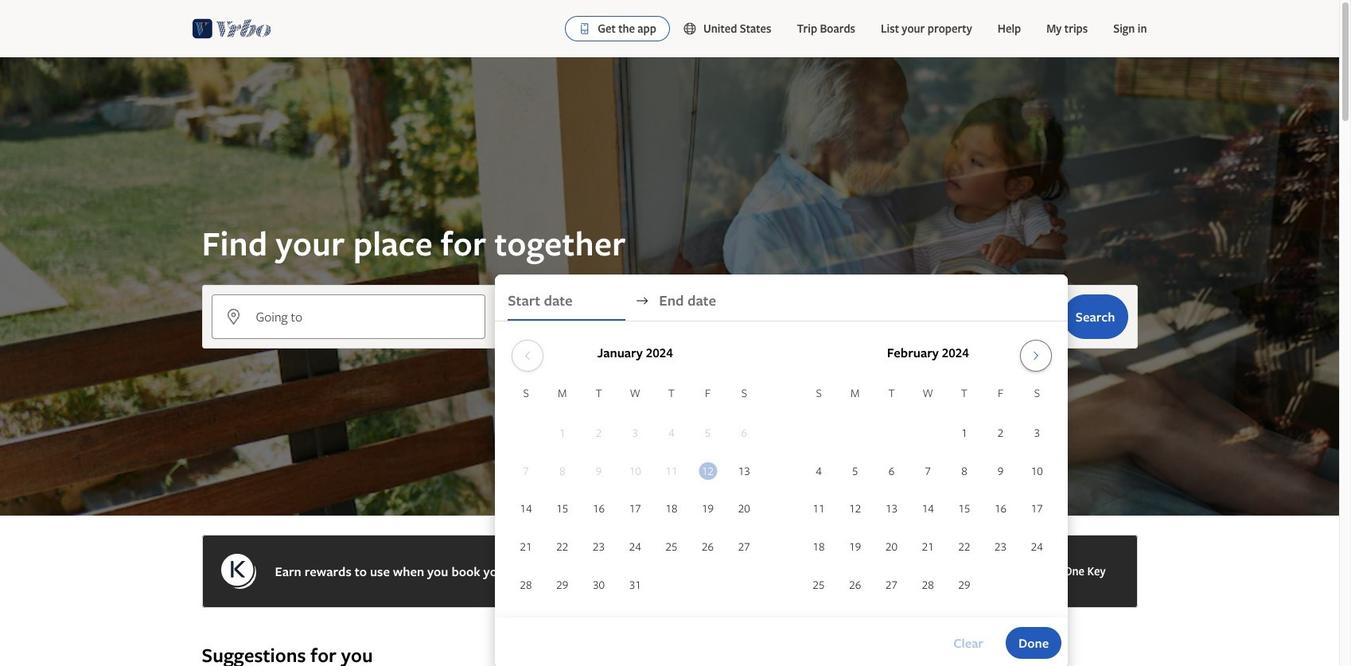 Task type: vqa. For each thing, say whether or not it's contained in the screenshot.
the right the 'Private kitchen' image
no



Task type: locate. For each thing, give the bounding box(es) containing it.
recently viewed region
[[192, 618, 1147, 643]]

vrbo logo image
[[192, 16, 271, 41]]

application
[[508, 333, 1055, 605]]

directional image
[[635, 294, 650, 308]]

application inside wizard region
[[508, 333, 1055, 605]]

previous month image
[[518, 349, 537, 362]]

small image
[[683, 21, 703, 36]]

today element
[[699, 462, 717, 480]]

main content
[[0, 57, 1339, 666]]



Task type: describe. For each thing, give the bounding box(es) containing it.
february 2024 element
[[801, 384, 1055, 605]]

next month image
[[1026, 349, 1045, 362]]

download the app button image
[[579, 22, 591, 35]]

wizard region
[[0, 57, 1339, 666]]

january 2024 element
[[508, 384, 763, 605]]



